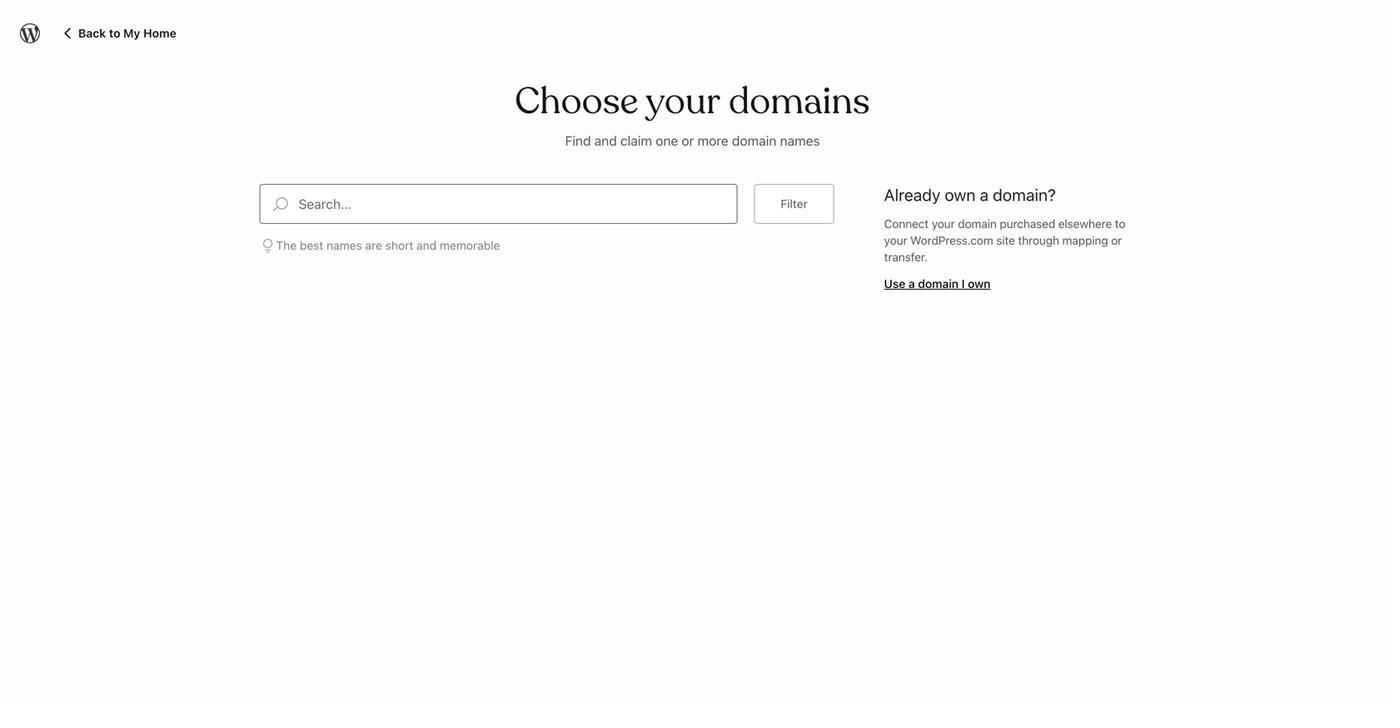 Task type: vqa. For each thing, say whether or not it's contained in the screenshot.
the right or
yes



Task type: describe. For each thing, give the bounding box(es) containing it.
or inside choose your domains find and claim one or more domain names
[[682, 133, 694, 149]]

already
[[884, 185, 941, 204]]

1 vertical spatial your
[[884, 233, 907, 247]]

best
[[300, 238, 323, 252]]

0 vertical spatial your
[[932, 217, 955, 231]]

home
[[143, 26, 176, 40]]

to inside connect your domain purchased elsewhere to your wordpress.com site through mapping or transfer.
[[1115, 217, 1126, 231]]

my
[[123, 26, 140, 40]]

use a domain i own
[[884, 277, 991, 291]]

one
[[656, 133, 678, 149]]

choose
[[515, 78, 638, 125]]

0 vertical spatial to
[[109, 26, 120, 40]]

the best names are short and memorable
[[276, 238, 500, 252]]

find
[[565, 133, 591, 149]]

What would you like your domain name to be? search field
[[299, 185, 737, 223]]

0 vertical spatial own
[[945, 185, 976, 204]]

mapping
[[1062, 233, 1108, 247]]

your domains
[[646, 78, 870, 125]]

are
[[365, 238, 382, 252]]

1 horizontal spatial a
[[980, 185, 989, 204]]

transfer.
[[884, 250, 928, 264]]

domain for a
[[918, 277, 959, 291]]

purchased
[[1000, 217, 1055, 231]]

0 horizontal spatial and
[[417, 238, 437, 252]]

and inside choose your domains find and claim one or more domain names
[[594, 133, 617, 149]]

back to my home link
[[60, 22, 176, 42]]

use
[[884, 277, 906, 291]]

i
[[962, 277, 965, 291]]

domain for your
[[958, 217, 997, 231]]

1 vertical spatial own
[[968, 277, 991, 291]]

wordpress.com
[[910, 233, 993, 247]]



Task type: locate. For each thing, give the bounding box(es) containing it.
None search field
[[259, 184, 738, 224]]

through
[[1018, 233, 1059, 247]]

short
[[385, 238, 413, 252]]

1 vertical spatial and
[[417, 238, 437, 252]]

domain left i
[[918, 277, 959, 291]]

0 horizontal spatial to
[[109, 26, 120, 40]]

domain down already own a domain?
[[958, 217, 997, 231]]

to
[[109, 26, 120, 40], [1115, 217, 1126, 231]]

filter
[[781, 197, 808, 211]]

or right one
[[682, 133, 694, 149]]

0 vertical spatial a
[[980, 185, 989, 204]]

0 horizontal spatial a
[[909, 277, 915, 291]]

a left domain?
[[980, 185, 989, 204]]

domain?
[[993, 185, 1056, 204]]

0 horizontal spatial your
[[884, 233, 907, 247]]

and right short
[[417, 238, 437, 252]]

claim
[[620, 133, 652, 149]]

0 horizontal spatial or
[[682, 133, 694, 149]]

a right use
[[909, 277, 915, 291]]

your
[[932, 217, 955, 231], [884, 233, 907, 247]]

names
[[327, 238, 362, 252]]

connect
[[884, 217, 929, 231]]

memorable
[[440, 238, 500, 252]]

site
[[996, 233, 1015, 247]]

or right mapping
[[1111, 233, 1122, 247]]

or inside connect your domain purchased elsewhere to your wordpress.com site through mapping or transfer.
[[1111, 233, 1122, 247]]

or
[[682, 133, 694, 149], [1111, 233, 1122, 247]]

1 horizontal spatial to
[[1115, 217, 1126, 231]]

domain
[[958, 217, 997, 231], [918, 277, 959, 291]]

1 horizontal spatial or
[[1111, 233, 1122, 247]]

own
[[945, 185, 976, 204], [968, 277, 991, 291]]

your up wordpress.com
[[932, 217, 955, 231]]

and right find
[[594, 133, 617, 149]]

to left my
[[109, 26, 120, 40]]

own right i
[[968, 277, 991, 291]]

back to my home
[[78, 26, 176, 40]]

connect your domain purchased elsewhere to your wordpress.com site through mapping or transfer.
[[884, 217, 1126, 264]]

and
[[594, 133, 617, 149], [417, 238, 437, 252]]

1 horizontal spatial and
[[594, 133, 617, 149]]

to right elsewhere
[[1115, 217, 1126, 231]]

1 vertical spatial domain
[[918, 277, 959, 291]]

elsewhere
[[1058, 217, 1112, 231]]

domain names
[[732, 133, 820, 149]]

1 vertical spatial or
[[1111, 233, 1122, 247]]

1 horizontal spatial your
[[932, 217, 955, 231]]

0 vertical spatial domain
[[958, 217, 997, 231]]

0 vertical spatial or
[[682, 133, 694, 149]]

a
[[980, 185, 989, 204], [909, 277, 915, 291]]

own up wordpress.com
[[945, 185, 976, 204]]

use a domain i own button
[[884, 277, 991, 291]]

already own a domain?
[[884, 185, 1056, 204]]

the
[[276, 238, 297, 252]]

filter button
[[754, 184, 834, 224]]

choose your domains find and claim one or more domain names
[[515, 78, 870, 149]]

0 vertical spatial and
[[594, 133, 617, 149]]

domain inside connect your domain purchased elsewhere to your wordpress.com site through mapping or transfer.
[[958, 217, 997, 231]]

back
[[78, 26, 106, 40]]

more
[[698, 133, 729, 149]]

your up transfer.
[[884, 233, 907, 247]]

1 vertical spatial a
[[909, 277, 915, 291]]

1 vertical spatial to
[[1115, 217, 1126, 231]]



